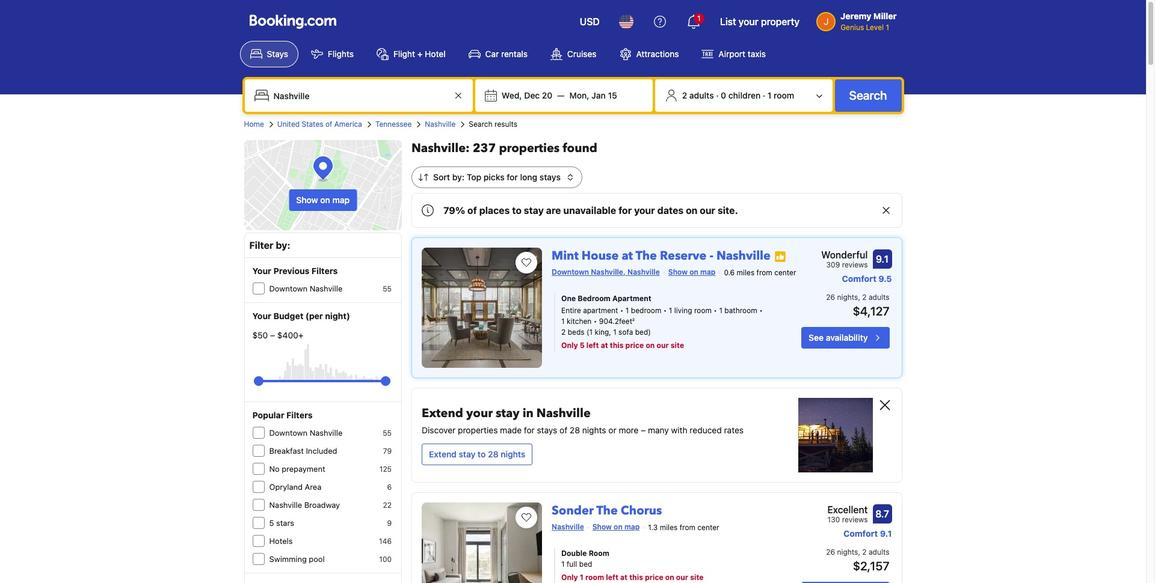 Task type: locate. For each thing, give the bounding box(es) containing it.
2 inside dropdown button
[[682, 90, 688, 101]]

airport
[[719, 49, 746, 59]]

0 horizontal spatial price
[[626, 341, 644, 350]]

nights left the "or"
[[583, 426, 607, 436]]

downtown for popular filters
[[269, 429, 308, 438]]

sort by: top picks for long stays
[[433, 172, 561, 182]]

1 vertical spatial site
[[691, 574, 704, 583]]

map inside button
[[333, 195, 350, 205]]

2 adults · 0 children · 1 room button
[[660, 84, 828, 107]]

0 vertical spatial reviews
[[843, 261, 868, 270]]

• down apartment at right bottom
[[594, 317, 597, 326]]

26 down 130 on the right
[[827, 548, 836, 557]]

0 horizontal spatial this
[[610, 341, 624, 350]]

1 down apartment at the right bottom of the page
[[626, 306, 629, 315]]

stay inside extend your stay in nashville discover properties made for stays of 28 nights or more – many with reduced rates
[[496, 406, 520, 422]]

downtown
[[552, 268, 589, 277], [269, 284, 308, 294], [269, 429, 308, 438]]

at inside one bedroom apartment entire apartment • 1 bedroom • 1 living room • 1 bathroom • 1 kitchen • 904.2feet² 2 beds (1 king, 1 sofa bed) only 5 left at this price on our site
[[601, 341, 608, 350]]

excellent 130 reviews
[[828, 505, 868, 525]]

for right unavailable
[[619, 205, 632, 216]]

adults up $4,127 at the bottom of page
[[869, 293, 890, 302]]

long
[[520, 172, 538, 182]]

0 horizontal spatial 28
[[488, 450, 499, 460]]

1 reviews from the top
[[843, 261, 868, 270]]

availability
[[826, 333, 868, 343]]

cruises link
[[541, 41, 607, 67]]

20
[[542, 90, 553, 101]]

0 horizontal spatial center
[[698, 524, 720, 533]]

bedroom
[[578, 294, 611, 303]]

filter by:
[[250, 240, 291, 251]]

1 horizontal spatial show on map
[[593, 523, 640, 532]]

0 horizontal spatial your
[[466, 406, 493, 422]]

0 vertical spatial only
[[562, 341, 578, 350]]

1 horizontal spatial stay
[[496, 406, 520, 422]]

wed,
[[502, 90, 522, 101]]

downtown nashville for previous
[[269, 284, 343, 294]]

only inside one bedroom apartment entire apartment • 1 bedroom • 1 living room • 1 bathroom • 1 kitchen • 904.2feet² 2 beds (1 king, 1 sofa bed) only 5 left at this price on our site
[[562, 341, 578, 350]]

1 left the living on the bottom of page
[[669, 306, 673, 315]]

0 horizontal spatial map
[[333, 195, 350, 205]]

– inside extend your stay in nashville discover properties made for stays of 28 nights or more – many with reduced rates
[[641, 426, 646, 436]]

extend up discover
[[422, 406, 463, 422]]

list your property link
[[713, 7, 807, 36]]

1 vertical spatial show
[[669, 268, 688, 277]]

stay
[[524, 205, 544, 216], [496, 406, 520, 422], [459, 450, 476, 460]]

left down room
[[606, 574, 619, 583]]

of
[[326, 120, 332, 129], [468, 205, 477, 216], [560, 426, 568, 436]]

0 horizontal spatial stay
[[459, 450, 476, 460]]

jeremy
[[841, 11, 872, 21]]

0 vertical spatial map
[[333, 195, 350, 205]]

extend for stay
[[429, 450, 457, 460]]

mon,
[[570, 90, 590, 101]]

0 vertical spatial for
[[507, 172, 518, 182]]

0 horizontal spatial the
[[597, 503, 618, 520]]

0 horizontal spatial –
[[270, 330, 275, 341]]

airport taxis link
[[692, 41, 777, 67]]

0
[[721, 90, 727, 101]]

1 horizontal spatial your
[[635, 205, 655, 216]]

26 down "309"
[[827, 293, 836, 302]]

5 left stars
[[269, 519, 274, 529]]

map for $2,157
[[625, 523, 640, 532]]

0 vertical spatial downtown nashville
[[269, 284, 343, 294]]

wonderful element
[[822, 248, 868, 262]]

0 vertical spatial –
[[270, 330, 275, 341]]

only down the beds
[[562, 341, 578, 350]]

1 vertical spatial our
[[657, 341, 669, 350]]

unavailable
[[564, 205, 617, 216]]

1 horizontal spatial this
[[630, 574, 643, 583]]

1 vertical spatial for
[[619, 205, 632, 216]]

only down full
[[562, 574, 578, 583]]

by:
[[453, 172, 465, 182], [276, 240, 291, 251]]

nights inside 26 nights , 2 adults $2,157
[[838, 548, 859, 557]]

1 horizontal spatial of
[[468, 205, 477, 216]]

your inside list your property link
[[739, 16, 759, 27]]

2 vertical spatial your
[[466, 406, 493, 422]]

reviews up comfort 9.1
[[843, 516, 868, 525]]

search inside search button
[[850, 88, 888, 102]]

sofa
[[619, 328, 633, 337]]

room for 2 adults · 0 children · 1 room
[[774, 90, 795, 101]]

0 horizontal spatial for
[[507, 172, 518, 182]]

sonder
[[552, 503, 594, 520]]

•
[[621, 306, 624, 315], [664, 306, 667, 315], [714, 306, 718, 315], [760, 306, 763, 315], [594, 317, 597, 326]]

1 horizontal spatial site
[[691, 574, 704, 583]]

2 horizontal spatial of
[[560, 426, 568, 436]]

prepayment
[[282, 465, 325, 474]]

your up $50
[[253, 311, 272, 321]]

adults for $4,127
[[869, 293, 890, 302]]

125
[[380, 465, 392, 474]]

55 for popular filters
[[383, 429, 392, 438]]

sort
[[433, 172, 450, 182]]

adults up $2,157 in the bottom right of the page
[[869, 548, 890, 557]]

26 inside 26 nights , 2 adults $2,157
[[827, 548, 836, 557]]

0 horizontal spatial to
[[478, 450, 486, 460]]

79%
[[444, 205, 465, 216]]

site down double room link
[[691, 574, 704, 583]]

site inside one bedroom apartment entire apartment • 1 bedroom • 1 living room • 1 bathroom • 1 kitchen • 904.2feet² 2 beds (1 king, 1 sofa bed) only 5 left at this price on our site
[[671, 341, 685, 350]]

mint house at the reserve - nashville link
[[552, 243, 771, 264]]

from right 1.3
[[680, 524, 696, 533]]

nashville up the included
[[310, 429, 343, 438]]

nashville up 0.6
[[717, 248, 771, 264]]

nights down 'comfort 9.5' on the right top
[[838, 293, 859, 302]]

28 inside button
[[488, 450, 499, 460]]

1 right children
[[768, 90, 772, 101]]

your down filter
[[253, 266, 272, 276]]

room inside the double room 1 full bed only 1 room left at this price on our site
[[586, 574, 604, 583]]

– right more
[[641, 426, 646, 436]]

flight + hotel
[[394, 49, 446, 59]]

filter
[[250, 240, 274, 251]]

left inside one bedroom apartment entire apartment • 1 bedroom • 1 living room • 1 bathroom • 1 kitchen • 904.2feet² 2 beds (1 king, 1 sofa bed) only 5 left at this price on our site
[[587, 341, 599, 350]]

2 up $2,157 in the bottom right of the page
[[863, 548, 867, 557]]

0 vertical spatial by:
[[453, 172, 465, 182]]

nashville down mint house at the reserve - nashville
[[628, 268, 660, 277]]

our
[[700, 205, 716, 216], [657, 341, 669, 350], [677, 574, 689, 583]]

breakfast included
[[269, 447, 337, 456]]

of right states
[[326, 120, 332, 129]]

0 vertical spatial adults
[[690, 90, 714, 101]]

your right list on the right of the page
[[739, 16, 759, 27]]

by: right filter
[[276, 240, 291, 251]]

2 only from the top
[[562, 574, 578, 583]]

1 your from the top
[[253, 266, 272, 276]]

1 · from the left
[[717, 90, 719, 101]]

0 vertical spatial room
[[774, 90, 795, 101]]

comfort for $2,157
[[844, 529, 878, 539]]

0 vertical spatial left
[[587, 341, 599, 350]]

1 vertical spatial at
[[601, 341, 608, 350]]

our down bedroom
[[657, 341, 669, 350]]

1 horizontal spatial ·
[[763, 90, 766, 101]]

9.1 up 9.5
[[876, 254, 889, 265]]

2 inside one bedroom apartment entire apartment • 1 bedroom • 1 living room • 1 bathroom • 1 kitchen • 904.2feet² 2 beds (1 king, 1 sofa bed) only 5 left at this price on our site
[[562, 328, 566, 337]]

mint
[[552, 248, 579, 264]]

2 horizontal spatial show on map
[[669, 268, 716, 277]]

2 downtown nashville from the top
[[269, 429, 343, 438]]

our down double room link
[[677, 574, 689, 583]]

1 vertical spatial search
[[469, 120, 493, 129]]

properties up extend stay to 28 nights
[[458, 426, 498, 436]]

1 26 from the top
[[827, 293, 836, 302]]

0 vertical spatial of
[[326, 120, 332, 129]]

, inside 26 nights , 2 adults $4,127
[[859, 293, 861, 302]]

adults inside dropdown button
[[690, 90, 714, 101]]

this property is part of our preferred partner program. it's committed to providing excellent service and good value. it'll pay us a higher commission if you make a booking. image
[[775, 251, 787, 263]]

0 horizontal spatial miles
[[660, 524, 678, 533]]

sonder the chorus
[[552, 503, 662, 520]]

filters right previous
[[312, 266, 338, 276]]

2 horizontal spatial room
[[774, 90, 795, 101]]

1 horizontal spatial our
[[677, 574, 689, 583]]

1 horizontal spatial map
[[625, 523, 640, 532]]

your inside extend your stay in nashville discover properties made for stays of 28 nights or more – many with reduced rates
[[466, 406, 493, 422]]

1 vertical spatial this
[[630, 574, 643, 583]]

5 stars
[[269, 519, 294, 529]]

0 horizontal spatial by:
[[276, 240, 291, 251]]

1 downtown nashville from the top
[[269, 284, 343, 294]]

group
[[259, 372, 386, 391]]

55 for your previous filters
[[383, 285, 392, 294]]

2 vertical spatial for
[[524, 426, 535, 436]]

nights up $2,157 in the bottom right of the page
[[838, 548, 859, 557]]

, up $4,127 at the bottom of page
[[859, 293, 861, 302]]

2 vertical spatial our
[[677, 574, 689, 583]]

room inside dropdown button
[[774, 90, 795, 101]]

your left dates
[[635, 205, 655, 216]]

previous
[[274, 266, 310, 276]]

1 horizontal spatial miles
[[737, 268, 755, 277]]

1 vertical spatial 5
[[269, 519, 274, 529]]

room down bed
[[586, 574, 604, 583]]

1 vertical spatial map
[[701, 268, 716, 277]]

adults inside 26 nights , 2 adults $4,127
[[869, 293, 890, 302]]

55
[[383, 285, 392, 294], [383, 429, 392, 438]]

1 left the sofa
[[614, 328, 617, 337]]

hotel
[[425, 49, 446, 59]]

1 vertical spatial to
[[478, 450, 486, 460]]

1 vertical spatial reviews
[[843, 516, 868, 525]]

2 vertical spatial downtown
[[269, 429, 308, 438]]

room right children
[[774, 90, 795, 101]]

show on map for $4,127
[[669, 268, 716, 277]]

nights down the made on the bottom left
[[501, 450, 526, 460]]

1 horizontal spatial left
[[606, 574, 619, 583]]

popular
[[253, 411, 285, 421]]

scored 9.1 element
[[873, 250, 892, 269]]

26 for $2,157
[[827, 548, 836, 557]]

beds
[[568, 328, 585, 337]]

1 horizontal spatial show
[[593, 523, 612, 532]]

search for search
[[850, 88, 888, 102]]

· left 0
[[717, 90, 719, 101]]

show for $4,127
[[669, 268, 688, 277]]

full
[[567, 560, 578, 569]]

2 vertical spatial show on map
[[593, 523, 640, 532]]

our left site. on the top right of page
[[700, 205, 716, 216]]

• down 'one bedroom apartment' link at bottom
[[664, 306, 667, 315]]

2 · from the left
[[763, 90, 766, 101]]

0 vertical spatial miles
[[737, 268, 755, 277]]

0 horizontal spatial show on map
[[296, 195, 350, 205]]

0 vertical spatial 5
[[580, 341, 585, 350]]

united states of america
[[277, 120, 362, 129]]

of inside united states of america link
[[326, 120, 332, 129]]

reviews inside wonderful 309 reviews
[[843, 261, 868, 270]]

extend inside extend your stay in nashville discover properties made for stays of 28 nights or more – many with reduced rates
[[422, 406, 463, 422]]

• up 904.2feet²
[[621, 306, 624, 315]]

nights
[[838, 293, 859, 302], [583, 426, 607, 436], [501, 450, 526, 460], [838, 548, 859, 557]]

places
[[480, 205, 510, 216]]

nashville right the in
[[537, 406, 591, 422]]

0 horizontal spatial room
[[586, 574, 604, 583]]

0 vertical spatial 26
[[827, 293, 836, 302]]

comfort 9.5
[[843, 274, 892, 284]]

2
[[682, 90, 688, 101], [863, 293, 867, 302], [562, 328, 566, 337], [863, 548, 867, 557]]

– right $50
[[270, 330, 275, 341]]

price down "bed)"
[[626, 341, 644, 350]]

2 , from the top
[[859, 548, 861, 557]]

downtown down previous
[[269, 284, 308, 294]]

9.1
[[876, 254, 889, 265], [881, 529, 892, 539]]

the left chorus on the bottom
[[597, 503, 618, 520]]

comfort for $4,127
[[843, 274, 877, 284]]

at down double room link
[[621, 574, 628, 583]]

1 left full
[[562, 560, 565, 569]]

comfort down excellent 130 reviews
[[844, 529, 878, 539]]

car rentals link
[[458, 41, 538, 67]]

2 inside 26 nights , 2 adults $2,157
[[863, 548, 867, 557]]

excellent element
[[828, 503, 868, 518]]

2 up $4,127 at the bottom of page
[[863, 293, 867, 302]]

2 adults · 0 children · 1 room
[[682, 90, 795, 101]]

, inside 26 nights , 2 adults $2,157
[[859, 548, 861, 557]]

2 vertical spatial of
[[560, 426, 568, 436]]

the left reserve
[[636, 248, 657, 264]]

, for $2,157
[[859, 548, 861, 557]]

1 down bed
[[580, 574, 584, 583]]

nashville up nashville:
[[425, 120, 456, 129]]

0 vertical spatial to
[[512, 205, 522, 216]]

reviews up 'comfort 9.5' on the right top
[[843, 261, 868, 270]]

this down double room link
[[630, 574, 643, 583]]

1 vertical spatial by:
[[276, 240, 291, 251]]

2 horizontal spatial your
[[739, 16, 759, 27]]

properties up long
[[499, 140, 560, 157]]

1 vertical spatial stays
[[537, 426, 558, 436]]

your up extend stay to 28 nights
[[466, 406, 493, 422]]

left down (1
[[587, 341, 599, 350]]

26
[[827, 293, 836, 302], [827, 548, 836, 557]]

filters right popular
[[287, 411, 313, 421]]

downtown up the breakfast
[[269, 429, 308, 438]]

see availability
[[809, 333, 868, 343]]

swimming pool
[[269, 555, 325, 565]]

at up 'nashville,'
[[622, 248, 633, 264]]

1 down miller
[[886, 23, 890, 32]]

nashville,
[[591, 268, 626, 277]]

0 vertical spatial search
[[850, 88, 888, 102]]

downtown nashville down your previous filters
[[269, 284, 343, 294]]

, up $2,157 in the bottom right of the page
[[859, 548, 861, 557]]

2 left the beds
[[562, 328, 566, 337]]

2 horizontal spatial map
[[701, 268, 716, 277]]

(per
[[306, 311, 323, 321]]

1 vertical spatial miles
[[660, 524, 678, 533]]

0 horizontal spatial ·
[[717, 90, 719, 101]]

list your property
[[720, 16, 800, 27]]

6
[[387, 483, 392, 492]]

0 vertical spatial the
[[636, 248, 657, 264]]

included
[[306, 447, 337, 456]]

1 vertical spatial 28
[[488, 450, 499, 460]]

2 left 0
[[682, 90, 688, 101]]

pool
[[309, 555, 325, 565]]

show on map
[[296, 195, 350, 205], [669, 268, 716, 277], [593, 523, 640, 532]]

26 for $4,127
[[827, 293, 836, 302]]

1 only from the top
[[562, 341, 578, 350]]

5 down the beds
[[580, 341, 585, 350]]

2 reviews from the top
[[843, 516, 868, 525]]

show
[[296, 195, 318, 205], [669, 268, 688, 277], [593, 523, 612, 532]]

0 vertical spatial 28
[[570, 426, 580, 436]]

room right the living on the bottom of page
[[695, 306, 712, 315]]

miles right 1.3
[[660, 524, 678, 533]]

1
[[698, 14, 701, 23], [886, 23, 890, 32], [768, 90, 772, 101], [626, 306, 629, 315], [669, 306, 673, 315], [720, 306, 723, 315], [562, 317, 565, 326], [614, 328, 617, 337], [562, 560, 565, 569], [580, 574, 584, 583]]

1 vertical spatial from
[[680, 524, 696, 533]]

1 horizontal spatial properties
[[499, 140, 560, 157]]

adults left 0
[[690, 90, 714, 101]]

center down this property is part of our preferred partner program. it's committed to providing excellent service and good value. it'll pay us a higher commission if you make a booking. image
[[775, 268, 797, 277]]

united states of america link
[[277, 119, 362, 130]]

price down double room link
[[645, 574, 664, 583]]

1 horizontal spatial to
[[512, 205, 522, 216]]

nashville down sonder
[[552, 523, 584, 532]]

2 your from the top
[[253, 311, 272, 321]]

extend
[[422, 406, 463, 422], [429, 450, 457, 460]]

reviews inside excellent 130 reviews
[[843, 516, 868, 525]]

usd
[[580, 16, 600, 27]]

2 vertical spatial at
[[621, 574, 628, 583]]

this inside one bedroom apartment entire apartment • 1 bedroom • 1 living room • 1 bathroom • 1 kitchen • 904.2feet² 2 beds (1 king, 1 sofa bed) only 5 left at this price on our site
[[610, 341, 624, 350]]

site down the living on the bottom of page
[[671, 341, 685, 350]]

1 left bathroom
[[720, 306, 723, 315]]

2 vertical spatial map
[[625, 523, 640, 532]]

hotels
[[269, 537, 293, 547]]

nights inside button
[[501, 450, 526, 460]]

1 horizontal spatial from
[[757, 268, 773, 277]]

discover
[[422, 426, 456, 436]]

2 55 from the top
[[383, 429, 392, 438]]

1 horizontal spatial 28
[[570, 426, 580, 436]]

1 vertical spatial adults
[[869, 293, 890, 302]]

filters
[[312, 266, 338, 276], [287, 411, 313, 421]]

0 horizontal spatial of
[[326, 120, 332, 129]]

1 55 from the top
[[383, 285, 392, 294]]

0 vertical spatial 55
[[383, 285, 392, 294]]

1 vertical spatial –
[[641, 426, 646, 436]]

miles right 0.6
[[737, 268, 755, 277]]

downtown down mint
[[552, 268, 589, 277]]

center up double room link
[[698, 524, 720, 533]]

2 26 from the top
[[827, 548, 836, 557]]

miles for $4,127
[[737, 268, 755, 277]]

nashville broadway
[[269, 501, 340, 510]]

center for $4,127
[[775, 268, 797, 277]]

1 horizontal spatial price
[[645, 574, 664, 583]]

at down king,
[[601, 341, 608, 350]]

1 , from the top
[[859, 293, 861, 302]]

0 horizontal spatial our
[[657, 341, 669, 350]]

by: left top
[[453, 172, 465, 182]]

stays right the made on the bottom left
[[537, 426, 558, 436]]

room
[[589, 550, 610, 559]]

mint house at the reserve - nashville image
[[422, 248, 542, 368]]

0 vertical spatial site
[[671, 341, 685, 350]]

for left long
[[507, 172, 518, 182]]

1 vertical spatial left
[[606, 574, 619, 583]]

1 horizontal spatial the
[[636, 248, 657, 264]]

this down the sofa
[[610, 341, 624, 350]]

1 vertical spatial of
[[468, 205, 477, 216]]

9.1 down scored 8.7 'element'
[[881, 529, 892, 539]]

100
[[379, 556, 392, 565]]

your for property
[[739, 16, 759, 27]]

+
[[418, 49, 423, 59]]

bathroom
[[725, 306, 758, 315]]

extend for your
[[422, 406, 463, 422]]

1 horizontal spatial 5
[[580, 341, 585, 350]]

adults for $2,157
[[869, 548, 890, 557]]

of right 79%
[[468, 205, 477, 216]]

comfort down wonderful 309 reviews
[[843, 274, 877, 284]]

by: for filter
[[276, 240, 291, 251]]

extend inside extend stay to 28 nights button
[[429, 450, 457, 460]]

1 button
[[680, 7, 708, 36]]

adults inside 26 nights , 2 adults $2,157
[[869, 548, 890, 557]]

extend down discover
[[429, 450, 457, 460]]

26 inside 26 nights , 2 adults $4,127
[[827, 293, 836, 302]]

from right 0.6
[[757, 268, 773, 277]]

of left the "or"
[[560, 426, 568, 436]]

0 vertical spatial your
[[739, 16, 759, 27]]

for down the in
[[524, 426, 535, 436]]

dates
[[658, 205, 684, 216]]

0 vertical spatial center
[[775, 268, 797, 277]]

attractions
[[637, 49, 679, 59]]



Task type: describe. For each thing, give the bounding box(es) containing it.
your for your previous filters
[[253, 266, 272, 276]]

area
[[305, 483, 322, 492]]

miller
[[874, 11, 897, 21]]

-
[[710, 248, 714, 264]]

site inside the double room 1 full bed only 1 room left at this price on our site
[[691, 574, 704, 583]]

22
[[383, 501, 392, 510]]

children
[[729, 90, 761, 101]]

are
[[546, 205, 561, 216]]

downtown for your previous filters
[[269, 284, 308, 294]]

no prepayment
[[269, 465, 325, 474]]

stars
[[276, 519, 294, 529]]

1 vertical spatial the
[[597, 503, 618, 520]]

nashville link
[[425, 119, 456, 130]]

sonder the chorus image
[[422, 503, 542, 584]]

jeremy miller genius level 1
[[841, 11, 897, 32]]

living
[[675, 306, 693, 315]]

for inside extend your stay in nashville discover properties made for stays of 28 nights or more – many with reduced rates
[[524, 426, 535, 436]]

0 vertical spatial stays
[[540, 172, 561, 182]]

states
[[302, 120, 324, 129]]

booking.com image
[[250, 14, 336, 29]]

• left bathroom
[[714, 306, 718, 315]]

2 inside 26 nights , 2 adults $4,127
[[863, 293, 867, 302]]

1 down "entire"
[[562, 317, 565, 326]]

scored 8.7 element
[[873, 505, 892, 524]]

one bedroom apartment link
[[562, 294, 765, 305]]

downtown nashville, nashville
[[552, 268, 660, 277]]

$4,127
[[853, 305, 890, 318]]

9
[[387, 520, 392, 529]]

from for $4,127
[[757, 268, 773, 277]]

search button
[[835, 79, 902, 112]]

from for $2,157
[[680, 524, 696, 533]]

downtown nashville for filters
[[269, 429, 343, 438]]

26 nights , 2 adults $2,157
[[827, 548, 890, 574]]

opryland
[[269, 483, 303, 492]]

1.3
[[649, 524, 658, 533]]

1 left list on the right of the page
[[698, 14, 701, 23]]

our inside one bedroom apartment entire apartment • 1 bedroom • 1 living room • 1 bathroom • 1 kitchen • 904.2feet² 2 beds (1 king, 1 sofa bed) only 5 left at this price on our site
[[657, 341, 669, 350]]

only inside the double room 1 full bed only 1 room left at this price on our site
[[562, 574, 578, 583]]

1 vertical spatial filters
[[287, 411, 313, 421]]

to inside button
[[478, 450, 486, 460]]

site.
[[718, 205, 739, 216]]

1 inside jeremy miller genius level 1
[[886, 23, 890, 32]]

america
[[335, 120, 362, 129]]

0 vertical spatial filters
[[312, 266, 338, 276]]

swimming
[[269, 555, 307, 565]]

by: for sort
[[453, 172, 465, 182]]

center for $2,157
[[698, 524, 720, 533]]

flights
[[328, 49, 354, 59]]

5 inside one bedroom apartment entire apartment • 1 bedroom • 1 living room • 1 bathroom • 1 kitchen • 904.2feet² 2 beds (1 king, 1 sofa bed) only 5 left at this price on our site
[[580, 341, 585, 350]]

breakfast
[[269, 447, 304, 456]]

map for $4,127
[[701, 268, 716, 277]]

room for double room 1 full bed only 1 room left at this price on our site
[[586, 574, 604, 583]]

car
[[486, 49, 499, 59]]

cruises
[[568, 49, 597, 59]]

price inside the double room 1 full bed only 1 room left at this price on our site
[[645, 574, 664, 583]]

0 vertical spatial properties
[[499, 140, 560, 157]]

wed, dec 20 button
[[497, 85, 558, 107]]

king,
[[595, 328, 611, 337]]

a photo of a couple standing in front of a cabin in a forest at night image
[[799, 399, 873, 473]]

tennessee
[[376, 120, 412, 129]]

see
[[809, 333, 824, 343]]

apartment
[[613, 294, 652, 303]]

28 inside extend your stay in nashville discover properties made for stays of 28 nights or more – many with reduced rates
[[570, 426, 580, 436]]

nashville inside extend your stay in nashville discover properties made for stays of 28 nights or more – many with reduced rates
[[537, 406, 591, 422]]

many
[[648, 426, 669, 436]]

show on map inside 'show on map' button
[[296, 195, 350, 205]]

airport taxis
[[719, 49, 766, 59]]

search for search results
[[469, 120, 493, 129]]

26 nights , 2 adults $4,127
[[827, 293, 890, 318]]

$50 – $400+
[[253, 330, 304, 341]]

nights inside 26 nights , 2 adults $4,127
[[838, 293, 859, 302]]

130
[[828, 516, 841, 525]]

your account menu jeremy miller genius level 1 element
[[817, 5, 902, 33]]

chorus
[[621, 503, 662, 520]]

on inside the double room 1 full bed only 1 room left at this price on our site
[[666, 574, 675, 583]]

on inside button
[[320, 195, 330, 205]]

flight
[[394, 49, 415, 59]]

of inside extend your stay in nashville discover properties made for stays of 28 nights or more – many with reduced rates
[[560, 426, 568, 436]]

0 vertical spatial 9.1
[[876, 254, 889, 265]]

bed
[[580, 560, 593, 569]]

with
[[672, 426, 688, 436]]

at inside the double room 1 full bed only 1 room left at this price on our site
[[621, 574, 628, 583]]

your for stay
[[466, 406, 493, 422]]

nashville up "night)"
[[310, 284, 343, 294]]

picks
[[484, 172, 505, 182]]

0 vertical spatial downtown
[[552, 268, 589, 277]]

double room 1 full bed only 1 room left at this price on our site
[[562, 550, 704, 583]]

jan
[[592, 90, 606, 101]]

stay inside button
[[459, 450, 476, 460]]

2 horizontal spatial for
[[619, 205, 632, 216]]

309
[[827, 261, 841, 270]]

search results updated. nashville: 237 properties found. element
[[412, 140, 903, 157]]

, for $4,127
[[859, 293, 861, 302]]

2 horizontal spatial our
[[700, 205, 716, 216]]

car rentals
[[486, 49, 528, 59]]

list
[[720, 16, 737, 27]]

properties inside extend your stay in nashville discover properties made for stays of 28 nights or more – many with reduced rates
[[458, 426, 498, 436]]

nights inside extend your stay in nashville discover properties made for stays of 28 nights or more – many with reduced rates
[[583, 426, 607, 436]]

kitchen
[[567, 317, 592, 326]]

opryland area
[[269, 483, 322, 492]]

popular filters
[[253, 411, 313, 421]]

taxis
[[748, 49, 766, 59]]

show on map for $2,157
[[593, 523, 640, 532]]

904.2feet²
[[599, 317, 635, 326]]

show for $2,157
[[593, 523, 612, 532]]

miles for $2,157
[[660, 524, 678, 533]]

nashville down opryland
[[269, 501, 302, 510]]

comfort 9.1
[[844, 529, 892, 539]]

79% of places to stay are unavailable for your dates on our site.
[[444, 205, 739, 216]]

reviews for $4,127
[[843, 261, 868, 270]]

more
[[619, 426, 639, 436]]

0.6
[[724, 268, 735, 277]]

• right bathroom
[[760, 306, 763, 315]]

our inside the double room 1 full bed only 1 room left at this price on our site
[[677, 574, 689, 583]]

Where are you going? field
[[269, 85, 451, 107]]

nashville:
[[412, 140, 470, 157]]

excellent
[[828, 505, 868, 516]]

wonderful 309 reviews
[[822, 250, 868, 270]]

entire
[[562, 306, 581, 315]]

reviews for $2,157
[[843, 516, 868, 525]]

stays
[[267, 49, 288, 59]]

flight + hotel link
[[367, 41, 456, 67]]

1 vertical spatial your
[[635, 205, 655, 216]]

level
[[867, 23, 884, 32]]

0 vertical spatial stay
[[524, 205, 544, 216]]

on inside one bedroom apartment entire apartment • 1 bedroom • 1 living room • 1 bathroom • 1 kitchen • 904.2feet² 2 beds (1 king, 1 sofa bed) only 5 left at this price on our site
[[646, 341, 655, 350]]

wonderful
[[822, 250, 868, 261]]

this property is part of our preferred partner program. it's committed to providing excellent service and good value. it'll pay us a higher commission if you make a booking. image
[[775, 251, 787, 263]]

wed, dec 20 — mon, jan 15
[[502, 90, 618, 101]]

this inside the double room 1 full bed only 1 room left at this price on our site
[[630, 574, 643, 583]]

0.6 miles from center
[[724, 268, 797, 277]]

bedroom
[[631, 306, 662, 315]]

no
[[269, 465, 280, 474]]

—
[[558, 90, 565, 101]]

room inside one bedroom apartment entire apartment • 1 bedroom • 1 living room • 1 bathroom • 1 kitchen • 904.2feet² 2 beds (1 king, 1 sofa bed) only 5 left at this price on our site
[[695, 306, 712, 315]]

$50
[[253, 330, 268, 341]]

15
[[608, 90, 618, 101]]

$2,157
[[853, 560, 890, 574]]

stays link
[[240, 41, 299, 67]]

show inside button
[[296, 195, 318, 205]]

stays inside extend your stay in nashville discover properties made for stays of 28 nights or more – many with reduced rates
[[537, 426, 558, 436]]

your for your budget (per night)
[[253, 311, 272, 321]]

1 vertical spatial 9.1
[[881, 529, 892, 539]]

sonder the chorus link
[[552, 498, 662, 520]]

0 vertical spatial at
[[622, 248, 633, 264]]

left inside the double room 1 full bed only 1 room left at this price on our site
[[606, 574, 619, 583]]

search results
[[469, 120, 518, 129]]

0 horizontal spatial 5
[[269, 519, 274, 529]]

price inside one bedroom apartment entire apartment • 1 bedroom • 1 living room • 1 bathroom • 1 kitchen • 904.2feet² 2 beds (1 king, 1 sofa bed) only 5 left at this price on our site
[[626, 341, 644, 350]]

double room link
[[562, 549, 765, 560]]

reduced
[[690, 426, 722, 436]]

flights link
[[301, 41, 364, 67]]



Task type: vqa. For each thing, say whether or not it's contained in the screenshot.


